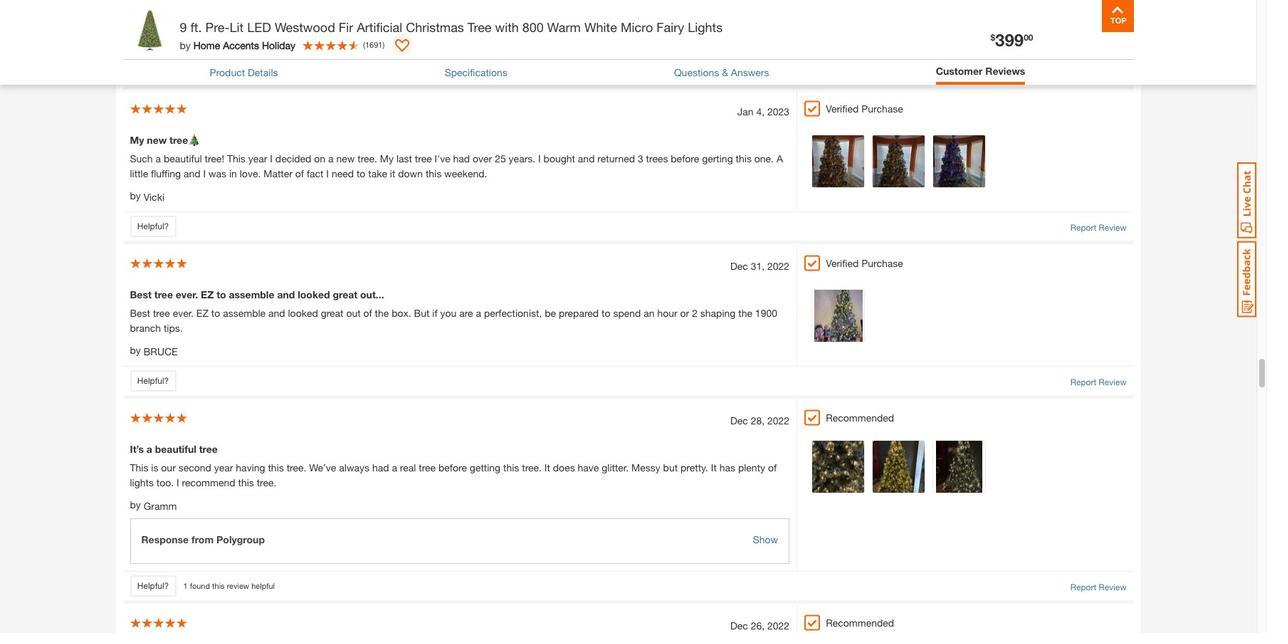 Task type: vqa. For each thing, say whether or not it's contained in the screenshot.
first Available for pickup image from the left's ship
no



Task type: describe. For each thing, give the bounding box(es) containing it.
lovely
[[644, 13, 669, 25]]

years.
[[509, 153, 536, 165]]

399
[[996, 30, 1024, 50]]

our
[[161, 462, 176, 474]]

this right found
[[212, 581, 225, 590]]

purchase for jan 4, 2023
[[862, 103, 904, 115]]

this inside this tree is absolutely beautiful! i love it. the only set back is that there is glitter. a lot of glitter. however, this was only an issue when setting it up and putting it away. a thorough vacuuming took care of the glittery snow. overall it's a small price to pay for such a lovely tree.
[[595, 0, 611, 10]]

by vicki
[[130, 190, 165, 203]]

the left 1900
[[739, 307, 753, 319]]

by bruce
[[130, 344, 178, 358]]

&
[[722, 66, 729, 78]]

2 best from the top
[[130, 307, 150, 319]]

3 review from the top
[[1100, 582, 1127, 593]]

0 vertical spatial assemble
[[229, 289, 275, 301]]

little
[[130, 168, 148, 180]]

tree. inside my new tree🎄 such a beautiful tree! this year i decided on a new tree. my last tree i've had over 25 years. i bought and returned 3 trees before gerting this one. a little fluffing and i was in love. matter of fact i need to take it down this weekend.
[[358, 153, 378, 165]]

last
[[397, 153, 412, 165]]

dec for dec 26, 2022
[[731, 620, 748, 632]]

1 horizontal spatial glitter.
[[521, 0, 548, 10]]

year for second
[[214, 462, 233, 474]]

shaping
[[701, 307, 736, 319]]

love.
[[240, 168, 261, 180]]

( 1691 )
[[363, 40, 385, 49]]

i inside it's a beautiful tree this is our second year having this tree.  we've always had a real tree before getting this tree.  it does have glitter.  messy but pretty.  it has plenty of lights too.  i recommend this tree.
[[177, 477, 179, 489]]

0 vertical spatial it
[[755, 0, 760, 10]]

a inside best tree ever. ez to assemble and looked great out... best tree ever. ez to assemble and looked great out of the box. but if you are a perfectionist, be prepared to spend an hour or 2 shaping the 1900 branch tips.
[[476, 307, 482, 319]]

2022 for dec 26, 2022
[[768, 620, 790, 632]]

pay
[[578, 13, 594, 25]]

christmas
[[406, 19, 464, 35]]

bought
[[544, 153, 576, 165]]

tree. inside this tree is absolutely beautiful! i love it. the only set back is that there is glitter. a lot of glitter. however, this was only an issue when setting it up and putting it away. a thorough vacuuming took care of the glittery snow. overall it's a small price to pay for such a lovely tree.
[[672, 13, 692, 25]]

2023
[[768, 106, 790, 118]]

back
[[367, 0, 389, 10]]

fairy
[[657, 19, 685, 35]]

this down i've
[[426, 168, 442, 180]]

(
[[363, 40, 365, 49]]

vacuuming
[[272, 13, 321, 25]]

artificial
[[357, 19, 403, 35]]

3 report from the top
[[1071, 582, 1097, 593]]

white
[[585, 19, 618, 35]]

is up putting
[[171, 0, 178, 10]]

of inside it's a beautiful tree this is our second year having this tree.  we've always had a real tree before getting this tree.  it does have glitter.  messy but pretty.  it has plenty of lights too.  i recommend this tree.
[[769, 462, 777, 474]]

fluffing
[[151, 168, 181, 180]]

plenty
[[739, 462, 766, 474]]

dec 31, 2022
[[731, 260, 790, 272]]

found
[[190, 581, 210, 590]]

best tree ever. ez to assemble and looked great out... best tree ever. ez to assemble and looked great out of the box. but if you are a perfectionist, be prepared to spend an hour or 2 shaping the 1900 branch tips.
[[130, 289, 778, 334]]

0 horizontal spatial my
[[130, 134, 144, 146]]

display image
[[396, 39, 410, 53]]

i inside this tree is absolutely beautiful! i love it. the only set back is that there is glitter. a lot of glitter. however, this was only an issue when setting it up and putting it away. a thorough vacuuming took care of the glittery snow. overall it's a small price to pay for such a lovely tree.
[[273, 0, 275, 10]]

customer
[[936, 65, 983, 77]]

homedepotcustomer
[[144, 37, 241, 49]]

lit
[[230, 19, 244, 35]]

show button
[[753, 532, 779, 547]]

helpful? button for bruce
[[130, 371, 176, 392]]

for
[[597, 13, 609, 25]]

by for by bruce
[[130, 344, 141, 356]]

response from polygroup
[[141, 534, 265, 546]]

questions
[[675, 66, 720, 78]]

dec for dec 31, 2022
[[731, 260, 748, 272]]

9
[[180, 19, 187, 35]]

review for best tree ever. ez to assemble and looked great out... best tree ever. ez to assemble and looked great out of the box. but if you are a perfectionist, be prepared to spend an hour or 2 shaping the 1900 branch tips.
[[1100, 377, 1127, 388]]

had inside it's a beautiful tree this is our second year having this tree.  we've always had a real tree before getting this tree.  it does have glitter.  messy but pretty.  it has plenty of lights too.  i recommend this tree.
[[372, 462, 389, 474]]

branch
[[130, 322, 161, 334]]

out...
[[360, 289, 384, 301]]

0 horizontal spatial it
[[184, 13, 189, 25]]

of down back
[[368, 13, 377, 25]]

warm
[[548, 19, 581, 35]]

trees
[[646, 153, 668, 165]]

vicki
[[144, 191, 165, 203]]

the
[[310, 0, 327, 10]]

home
[[194, 39, 220, 51]]

be
[[545, 307, 556, 319]]

tree inside my new tree🎄 such a beautiful tree! this year i decided on a new tree. my last tree i've had over 25 years. i bought and returned 3 trees before gerting this one. a little fluffing and i was in love. matter of fact i need to take it down this weekend.
[[415, 153, 432, 165]]

0 vertical spatial ez
[[201, 289, 214, 301]]

the left box.
[[375, 307, 389, 319]]

1 horizontal spatial new
[[337, 153, 355, 165]]

tree inside this tree is absolutely beautiful! i love it. the only set back is that there is glitter. a lot of glitter. however, this was only an issue when setting it up and putting it away. a thorough vacuuming took care of the glittery snow. overall it's a small price to pay for such a lovely tree.
[[151, 0, 168, 10]]

on
[[314, 153, 326, 165]]

is left that
[[392, 0, 399, 10]]

helpful? for bruce
[[137, 376, 169, 386]]

)
[[383, 40, 385, 49]]

report review button for my new tree🎄 such a beautiful tree! this year i decided on a new tree. my last tree i've had over 25 years. i bought and returned 3 trees before gerting this one. a little fluffing and i was in love. matter of fact i need to take it down this weekend.
[[1071, 222, 1127, 235]]

3 helpful? button from the top
[[130, 576, 176, 597]]

this down having
[[238, 477, 254, 489]]

glittery
[[396, 13, 426, 25]]

it's a beautiful tree this is our second year having this tree.  we've always had a real tree before getting this tree.  it does have glitter.  messy but pretty.  it has plenty of lights too.  i recommend this tree.
[[130, 443, 777, 489]]

away.
[[192, 13, 217, 25]]

year for this
[[248, 153, 267, 165]]

have
[[578, 462, 599, 474]]

glitter. inside it's a beautiful tree this is our second year having this tree.  we've always had a real tree before getting this tree.  it does have glitter.  messy but pretty.  it has plenty of lights too.  i recommend this tree.
[[602, 462, 629, 474]]

3 report review from the top
[[1071, 582, 1127, 593]]

setting
[[722, 0, 752, 10]]

1 only from the left
[[329, 0, 348, 10]]

this inside my new tree🎄 such a beautiful tree! this year i decided on a new tree. my last tree i've had over 25 years. i bought and returned 3 trees before gerting this one. a little fluffing and i was in love. matter of fact i need to take it down this weekend.
[[227, 153, 246, 165]]

polygroup
[[217, 534, 265, 546]]

by for by gramm
[[130, 499, 141, 511]]

over
[[473, 153, 492, 165]]

$ 399 00
[[991, 30, 1034, 50]]

review
[[227, 581, 249, 590]]

show
[[753, 534, 779, 546]]

vicki button
[[144, 190, 165, 205]]

an inside best tree ever. ez to assemble and looked great out... best tree ever. ez to assemble and looked great out of the box. but if you are a perfectionist, be prepared to spend an hour or 2 shaping the 1900 branch tips.
[[644, 307, 655, 319]]

snow.
[[429, 13, 455, 25]]

3 report review button from the top
[[1071, 581, 1127, 594]]

accents
[[223, 39, 259, 51]]

i right 'years.'
[[539, 153, 541, 165]]

my new tree🎄 such a beautiful tree! this year i decided on a new tree. my last tree i've had over 25 years. i bought and returned 3 trees before gerting this one. a little fluffing and i was in love. matter of fact i need to take it down this weekend.
[[130, 134, 784, 180]]

tips.
[[164, 322, 183, 334]]

by home accents holiday
[[180, 39, 296, 51]]

that
[[402, 0, 419, 10]]

1 recommended from the top
[[826, 412, 895, 424]]

jan 4, 2023
[[738, 106, 790, 118]]

and inside this tree is absolutely beautiful! i love it. the only set back is that there is glitter. a lot of glitter. however, this was only an issue when setting it up and putting it away. a thorough vacuuming took care of the glittery snow. overall it's a small price to pay for such a lovely tree.
[[130, 13, 147, 25]]

1 vertical spatial a
[[220, 13, 226, 25]]

when
[[695, 0, 719, 10]]

9 ft. pre-lit led westwood fir artificial christmas tree with 800 warm white micro fairy lights
[[180, 19, 723, 35]]

before inside my new tree🎄 such a beautiful tree! this year i decided on a new tree. my last tree i've had over 25 years. i bought and returned 3 trees before gerting this one. a little fluffing and i was in love. matter of fact i need to take it down this weekend.
[[671, 153, 700, 165]]

0 horizontal spatial glitter.
[[457, 0, 484, 10]]

decided
[[276, 153, 312, 165]]

product image image
[[126, 7, 173, 53]]

pretty.
[[681, 462, 709, 474]]

an inside this tree is absolutely beautiful! i love it. the only set back is that there is glitter. a lot of glitter. however, this was only an issue when setting it up and putting it away. a thorough vacuuming took care of the glittery snow. overall it's a small price to pay for such a lovely tree.
[[655, 0, 666, 10]]

1 vertical spatial looked
[[288, 307, 318, 319]]

lights
[[130, 477, 154, 489]]

verified for 2022
[[826, 257, 859, 269]]

price
[[541, 13, 563, 25]]

from
[[192, 534, 214, 546]]

this right the getting
[[504, 462, 520, 474]]

to inside this tree is absolutely beautiful! i love it. the only set back is that there is glitter. a lot of glitter. however, this was only an issue when setting it up and putting it away. a thorough vacuuming took care of the glittery snow. overall it's a small price to pay for such a lovely tree.
[[566, 13, 575, 25]]

i down the 'tree!'
[[203, 168, 206, 180]]

4,
[[757, 106, 765, 118]]

gramm
[[144, 500, 177, 512]]

dec for dec 28, 2022
[[731, 415, 748, 427]]

had inside my new tree🎄 such a beautiful tree! this year i decided on a new tree. my last tree i've had over 25 years. i bought and returned 3 trees before gerting this one. a little fluffing and i was in love. matter of fact i need to take it down this weekend.
[[453, 153, 470, 165]]

2
[[692, 307, 698, 319]]

such
[[130, 153, 153, 165]]

led
[[247, 19, 271, 35]]

report for best tree ever. ez to assemble and looked great out... best tree ever. ez to assemble and looked great out of the box. but if you are a perfectionist, be prepared to spend an hour or 2 shaping the 1900 branch tips.
[[1071, 377, 1097, 388]]

verified purchase for dec 31, 2022
[[826, 257, 904, 269]]

always
[[339, 462, 370, 474]]

tree. left does
[[522, 462, 542, 474]]



Task type: locate. For each thing, give the bounding box(es) containing it.
this up by homedepotcustomer
[[130, 0, 148, 10]]

0 vertical spatial helpful? button
[[130, 216, 176, 237]]

of right lot at left
[[510, 0, 518, 10]]

matter
[[264, 168, 293, 180]]

this inside this tree is absolutely beautiful! i love it. the only set back is that there is glitter. a lot of glitter. however, this was only an issue when setting it up and putting it away. a thorough vacuuming took care of the glittery snow. overall it's a small price to pay for such a lovely tree.
[[130, 0, 148, 10]]

0 horizontal spatial it
[[545, 462, 551, 474]]

0 vertical spatial verified purchase
[[826, 103, 904, 115]]

i right fact
[[326, 168, 329, 180]]

helpful? left 1
[[137, 581, 169, 591]]

by down branch
[[130, 344, 141, 356]]

my left "last"
[[380, 153, 394, 165]]

helpful? button for vicki
[[130, 216, 176, 237]]

has
[[720, 462, 736, 474]]

was up such
[[614, 0, 631, 10]]

glitter. up small
[[521, 0, 548, 10]]

0 vertical spatial best
[[130, 289, 152, 301]]

it left "ft."
[[184, 13, 189, 25]]

2 review from the top
[[1100, 377, 1127, 388]]

dec left 28,
[[731, 415, 748, 427]]

$
[[991, 32, 996, 43]]

gramm button
[[144, 499, 177, 514]]

before inside it's a beautiful tree this is our second year having this tree.  we've always had a real tree before getting this tree.  it does have glitter.  messy but pretty.  it has plenty of lights too.  i recommend this tree.
[[439, 462, 467, 474]]

2022 right 26,
[[768, 620, 790, 632]]

but
[[664, 462, 678, 474]]

0 horizontal spatial year
[[214, 462, 233, 474]]

2 vertical spatial it
[[390, 168, 396, 180]]

i left love
[[273, 0, 275, 10]]

report review for best tree ever. ez to assemble and looked great out... best tree ever. ez to assemble and looked great out of the box. but if you are a perfectionist, be prepared to spend an hour or 2 shaping the 1900 branch tips.
[[1071, 377, 1127, 388]]

year inside my new tree🎄 such a beautiful tree! this year i decided on a new tree. my last tree i've had over 25 years. i bought and returned 3 trees before gerting this one. a little fluffing and i was in love. matter of fact i need to take it down this weekend.
[[248, 153, 267, 165]]

second
[[179, 462, 211, 474]]

2 horizontal spatial it
[[755, 0, 760, 10]]

specifications
[[445, 66, 508, 78]]

helpful?
[[137, 221, 169, 232], [137, 376, 169, 386], [137, 581, 169, 591]]

hour
[[658, 307, 678, 319]]

1 report from the top
[[1071, 222, 1097, 233]]

it's
[[492, 13, 504, 25]]

1 vertical spatial helpful? button
[[130, 371, 176, 392]]

2 vertical spatial report review button
[[1071, 581, 1127, 594]]

2 report from the top
[[1071, 377, 1097, 388]]

westwood
[[275, 19, 335, 35]]

had right always
[[372, 462, 389, 474]]

1691
[[365, 40, 383, 49]]

i
[[273, 0, 275, 10], [270, 153, 273, 165], [539, 153, 541, 165], [203, 168, 206, 180], [326, 168, 329, 180], [177, 477, 179, 489]]

0 horizontal spatial only
[[329, 0, 348, 10]]

ez
[[201, 289, 214, 301], [196, 307, 209, 319]]

1 review from the top
[[1100, 222, 1127, 233]]

1 vertical spatial it
[[184, 13, 189, 25]]

0 horizontal spatial had
[[372, 462, 389, 474]]

2 vertical spatial report review
[[1071, 582, 1127, 593]]

1 vertical spatial assemble
[[223, 307, 266, 319]]

1 2022 from the top
[[768, 260, 790, 272]]

2 report review button from the top
[[1071, 376, 1127, 389]]

1 vertical spatial was
[[209, 168, 227, 180]]

helpful? button
[[130, 216, 176, 237], [130, 371, 176, 392], [130, 576, 176, 597]]

a left lot at left
[[486, 0, 493, 10]]

0 horizontal spatial new
[[147, 134, 167, 146]]

this
[[595, 0, 611, 10], [736, 153, 752, 165], [426, 168, 442, 180], [268, 462, 284, 474], [504, 462, 520, 474], [238, 477, 254, 489], [212, 581, 225, 590]]

2 only from the left
[[634, 0, 653, 10]]

beautiful down tree🎄
[[164, 153, 202, 165]]

helpful? button down by bruce
[[130, 371, 176, 392]]

the
[[379, 13, 393, 25], [375, 307, 389, 319], [739, 307, 753, 319]]

1 vertical spatial report
[[1071, 377, 1097, 388]]

tree. left we've
[[287, 462, 307, 474]]

1 vertical spatial report review
[[1071, 377, 1127, 388]]

1 vertical spatial recommended
[[826, 617, 895, 629]]

small
[[515, 13, 538, 25]]

helpful? for vicki
[[137, 221, 169, 232]]

it's
[[130, 443, 144, 455]]

2 vertical spatial dec
[[731, 620, 748, 632]]

0 vertical spatial new
[[147, 134, 167, 146]]

assemble
[[229, 289, 275, 301], [223, 307, 266, 319]]

1 vertical spatial helpful?
[[137, 376, 169, 386]]

product
[[210, 66, 245, 78]]

0 vertical spatial recommended
[[826, 412, 895, 424]]

feedback link image
[[1238, 241, 1257, 318]]

the down back
[[379, 13, 393, 25]]

new up 'need'
[[337, 153, 355, 165]]

2 verified from the top
[[826, 257, 859, 269]]

0 vertical spatial report review button
[[1071, 222, 1127, 235]]

1 horizontal spatial a
[[486, 0, 493, 10]]

0 vertical spatial before
[[671, 153, 700, 165]]

looked left the out
[[288, 307, 318, 319]]

1 vertical spatial ever.
[[173, 307, 194, 319]]

recommended
[[826, 412, 895, 424], [826, 617, 895, 629]]

looked left out... on the top left of page
[[298, 289, 330, 301]]

2 verified purchase from the top
[[826, 257, 904, 269]]

by inside by homedepotcustomer
[[130, 35, 141, 47]]

0 vertical spatial verified
[[826, 103, 859, 115]]

2 it from the left
[[711, 462, 717, 474]]

tree. down issue
[[672, 13, 692, 25]]

1 horizontal spatial was
[[614, 0, 631, 10]]

is left "our"
[[151, 462, 158, 474]]

1 vertical spatial great
[[321, 307, 344, 319]]

care
[[346, 13, 365, 25]]

1 vertical spatial review
[[1100, 377, 1127, 388]]

pre-
[[206, 19, 230, 35]]

0 vertical spatial report review
[[1071, 222, 1127, 233]]

beautiful inside it's a beautiful tree this is our second year having this tree.  we've always had a real tree before getting this tree.  it does have glitter.  messy but pretty.  it has plenty of lights too.  i recommend this tree.
[[155, 443, 196, 455]]

we've
[[309, 462, 336, 474]]

only up lovely
[[634, 0, 653, 10]]

had up weekend.
[[453, 153, 470, 165]]

3 dec from the top
[[731, 620, 748, 632]]

my up "such"
[[130, 134, 144, 146]]

1 vertical spatial report review button
[[1071, 376, 1127, 389]]

it left does
[[545, 462, 551, 474]]

perfectionist,
[[484, 307, 542, 319]]

1 vertical spatial dec
[[731, 415, 748, 427]]

1 vertical spatial this
[[227, 153, 246, 165]]

an up lovely
[[655, 0, 666, 10]]

1 vertical spatial my
[[380, 153, 394, 165]]

1 horizontal spatial only
[[634, 0, 653, 10]]

live chat image
[[1238, 162, 1257, 239]]

1 helpful? button from the top
[[130, 216, 176, 237]]

by down lights
[[130, 499, 141, 511]]

this right having
[[268, 462, 284, 474]]

prepared
[[559, 307, 599, 319]]

had
[[453, 153, 470, 165], [372, 462, 389, 474]]

0 vertical spatial review
[[1100, 222, 1127, 233]]

2 vertical spatial report
[[1071, 582, 1097, 593]]

2 dec from the top
[[731, 415, 748, 427]]

gerting
[[702, 153, 733, 165]]

1 vertical spatial had
[[372, 462, 389, 474]]

up
[[763, 0, 774, 10]]

new up "such"
[[147, 134, 167, 146]]

2 horizontal spatial glitter.
[[602, 462, 629, 474]]

in
[[229, 168, 237, 180]]

fir
[[339, 19, 353, 35]]

of left fact
[[295, 168, 304, 180]]

returned
[[598, 153, 635, 165]]

1 report review button from the top
[[1071, 222, 1127, 235]]

it
[[755, 0, 760, 10], [184, 13, 189, 25], [390, 168, 396, 180]]

is inside it's a beautiful tree this is our second year having this tree.  we've always had a real tree before getting this tree.  it does have glitter.  messy but pretty.  it has plenty of lights too.  i recommend this tree.
[[151, 462, 158, 474]]

a right one.
[[777, 153, 784, 165]]

lights
[[688, 19, 723, 35]]

2 2022 from the top
[[768, 415, 790, 427]]

review for my new tree🎄 such a beautiful tree! this year i decided on a new tree. my last tree i've had over 25 years. i bought and returned 3 trees before gerting this one. a little fluffing and i was in love. matter of fact i need to take it down this weekend.
[[1100, 222, 1127, 233]]

of right the plenty
[[769, 462, 777, 474]]

before
[[671, 153, 700, 165], [439, 462, 467, 474]]

1 report review from the top
[[1071, 222, 1127, 233]]

of inside best tree ever. ez to assemble and looked great out... best tree ever. ez to assemble and looked great out of the box. but if you are a perfectionist, be prepared to spend an hour or 2 shaping the 1900 branch tips.
[[364, 307, 372, 319]]

0 vertical spatial great
[[333, 289, 358, 301]]

the inside this tree is absolutely beautiful! i love it. the only set back is that there is glitter. a lot of glitter. however, this was only an issue when setting it up and putting it away. a thorough vacuuming took care of the glittery snow. overall it's a small price to pay for such a lovely tree.
[[379, 13, 393, 25]]

you
[[441, 307, 457, 319]]

helpful? button down vicki
[[130, 216, 176, 237]]

it left up
[[755, 0, 760, 10]]

1 vertical spatial verified purchase
[[826, 257, 904, 269]]

this inside it's a beautiful tree this is our second year having this tree.  we've always had a real tree before getting this tree.  it does have glitter.  messy but pretty.  it has plenty of lights too.  i recommend this tree.
[[130, 462, 148, 474]]

beautiful inside my new tree🎄 such a beautiful tree! this year i decided on a new tree. my last tree i've had over 25 years. i bought and returned 3 trees before gerting this one. a little fluffing and i was in love. matter of fact i need to take it down this weekend.
[[164, 153, 202, 165]]

but
[[414, 307, 430, 319]]

by inside by vicki
[[130, 190, 141, 202]]

lot
[[496, 0, 507, 10]]

helpful? down vicki
[[137, 221, 169, 232]]

0 vertical spatial 2022
[[768, 260, 790, 272]]

2 helpful? from the top
[[137, 376, 169, 386]]

was down the 'tree!'
[[209, 168, 227, 180]]

2 vertical spatial a
[[777, 153, 784, 165]]

report review
[[1071, 222, 1127, 233], [1071, 377, 1127, 388], [1071, 582, 1127, 593]]

0 vertical spatial a
[[486, 0, 493, 10]]

2 vertical spatial 2022
[[768, 620, 790, 632]]

1 horizontal spatial year
[[248, 153, 267, 165]]

3
[[638, 153, 644, 165]]

1 vertical spatial year
[[214, 462, 233, 474]]

2022 right 28,
[[768, 415, 790, 427]]

was inside my new tree🎄 such a beautiful tree! this year i decided on a new tree. my last tree i've had over 25 years. i bought and returned 3 trees before gerting this one. a little fluffing and i was in love. matter of fact i need to take it down this weekend.
[[209, 168, 227, 180]]

does
[[553, 462, 575, 474]]

1
[[183, 581, 188, 590]]

verified purchase
[[826, 103, 904, 115], [826, 257, 904, 269]]

2 purchase from the top
[[862, 257, 904, 269]]

1 horizontal spatial an
[[655, 0, 666, 10]]

dec left 31,
[[731, 260, 748, 272]]

by left vicki button
[[130, 190, 141, 202]]

0 vertical spatial was
[[614, 0, 631, 10]]

by down the 9 on the left
[[180, 39, 191, 51]]

2 vertical spatial helpful? button
[[130, 576, 176, 597]]

year up love.
[[248, 153, 267, 165]]

0 horizontal spatial before
[[439, 462, 467, 474]]

spend
[[614, 307, 641, 319]]

holiday
[[262, 39, 296, 51]]

issue
[[669, 0, 692, 10]]

purchase
[[862, 103, 904, 115], [862, 257, 904, 269]]

dec
[[731, 260, 748, 272], [731, 415, 748, 427], [731, 620, 748, 632]]

getting
[[470, 462, 501, 474]]

1 vertical spatial verified
[[826, 257, 859, 269]]

0 horizontal spatial a
[[220, 13, 226, 25]]

verified for 2023
[[826, 103, 859, 115]]

0 vertical spatial my
[[130, 134, 144, 146]]

only up the took
[[329, 0, 348, 10]]

1 purchase from the top
[[862, 103, 904, 115]]

take
[[368, 168, 387, 180]]

glitter. up overall
[[457, 0, 484, 10]]

is up snow.
[[447, 0, 454, 10]]

took
[[323, 13, 343, 25]]

by inside by bruce
[[130, 344, 141, 356]]

this up lights
[[130, 462, 148, 474]]

0 vertical spatial beautiful
[[164, 153, 202, 165]]

verified purchase for jan 4, 2023
[[826, 103, 904, 115]]

0 horizontal spatial an
[[644, 307, 655, 319]]

of right the out
[[364, 307, 372, 319]]

report review button for best tree ever. ez to assemble and looked great out... best tree ever. ez to assemble and looked great out of the box. but if you are a perfectionist, be prepared to spend an hour or 2 shaping the 1900 branch tips.
[[1071, 376, 1127, 389]]

it.
[[299, 0, 307, 10]]

tree. up the take
[[358, 153, 378, 165]]

31,
[[751, 260, 765, 272]]

2 helpful? button from the top
[[130, 371, 176, 392]]

1 vertical spatial ez
[[196, 307, 209, 319]]

to
[[566, 13, 575, 25], [357, 168, 366, 180], [217, 289, 226, 301], [211, 307, 220, 319], [602, 307, 611, 319]]

by inside the by gramm
[[130, 499, 141, 511]]

is
[[171, 0, 178, 10], [392, 0, 399, 10], [447, 0, 454, 10], [151, 462, 158, 474]]

2 recommended from the top
[[826, 617, 895, 629]]

by for by vicki
[[130, 190, 141, 202]]

response
[[141, 534, 189, 546]]

thorough
[[229, 13, 269, 25]]

1 best from the top
[[130, 289, 152, 301]]

1 it from the left
[[545, 462, 551, 474]]

1 found this review helpful
[[183, 581, 275, 590]]

report review for my new tree🎄 such a beautiful tree! this year i decided on a new tree. my last tree i've had over 25 years. i bought and returned 3 trees before gerting this one. a little fluffing and i was in love. matter of fact i need to take it down this weekend.
[[1071, 222, 1127, 233]]

0 vertical spatial had
[[453, 153, 470, 165]]

by for by home accents holiday
[[180, 39, 191, 51]]

helpful? down by bruce
[[137, 376, 169, 386]]

0 vertical spatial report
[[1071, 222, 1097, 233]]

year up recommend at the left bottom of page
[[214, 462, 233, 474]]

glitter.
[[457, 0, 484, 10], [521, 0, 548, 10], [602, 462, 629, 474]]

1900
[[756, 307, 778, 319]]

micro
[[621, 19, 653, 35]]

a left lit
[[220, 13, 226, 25]]

this left one.
[[736, 153, 752, 165]]

2 horizontal spatial a
[[777, 153, 784, 165]]

beautiful up "our"
[[155, 443, 196, 455]]

2 vertical spatial this
[[130, 462, 148, 474]]

3 helpful? from the top
[[137, 581, 169, 591]]

there
[[421, 0, 444, 10]]

25
[[495, 153, 506, 165]]

0 horizontal spatial was
[[209, 168, 227, 180]]

2 report review from the top
[[1071, 377, 1127, 388]]

2 vertical spatial helpful?
[[137, 581, 169, 591]]

1 vertical spatial new
[[337, 153, 355, 165]]

having
[[236, 462, 265, 474]]

glitter. right have
[[602, 462, 629, 474]]

of inside my new tree🎄 such a beautiful tree! this year i decided on a new tree. my last tree i've had over 25 years. i bought and returned 3 trees before gerting this one. a little fluffing and i was in love. matter of fact i need to take it down this weekend.
[[295, 168, 304, 180]]

0 vertical spatial year
[[248, 153, 267, 165]]

800
[[523, 19, 544, 35]]

such
[[611, 13, 633, 25]]

year inside it's a beautiful tree this is our second year having this tree.  we've always had a real tree before getting this tree.  it does have glitter.  messy but pretty.  it has plenty of lights too.  i recommend this tree.
[[214, 462, 233, 474]]

1 vertical spatial best
[[130, 307, 150, 319]]

0 vertical spatial this
[[130, 0, 148, 10]]

0 vertical spatial ever.
[[176, 289, 198, 301]]

great
[[333, 289, 358, 301], [321, 307, 344, 319]]

1 verified from the top
[[826, 103, 859, 115]]

to inside my new tree🎄 such a beautiful tree! this year i decided on a new tree. my last tree i've had over 25 years. i bought and returned 3 trees before gerting this one. a little fluffing and i was in love. matter of fact i need to take it down this weekend.
[[357, 168, 366, 180]]

report for my new tree🎄 such a beautiful tree! this year i decided on a new tree. my last tree i've had over 25 years. i bought and returned 3 trees before gerting this one. a little fluffing and i was in love. matter of fact i need to take it down this weekend.
[[1071, 222, 1097, 233]]

specifications button
[[445, 65, 508, 80], [445, 65, 508, 80]]

by left homedepotcustomer
[[130, 35, 141, 47]]

was inside this tree is absolutely beautiful! i love it. the only set back is that there is glitter. a lot of glitter. however, this was only an issue when setting it up and putting it away. a thorough vacuuming took care of the glittery snow. overall it's a small price to pay for such a lovely tree.
[[614, 0, 631, 10]]

details
[[248, 66, 278, 78]]

jan
[[738, 106, 754, 118]]

1 vertical spatial an
[[644, 307, 655, 319]]

before right trees
[[671, 153, 700, 165]]

helpful? button left 1
[[130, 576, 176, 597]]

1 vertical spatial before
[[439, 462, 467, 474]]

tree!
[[205, 153, 224, 165]]

0 vertical spatial helpful?
[[137, 221, 169, 232]]

1 helpful? from the top
[[137, 221, 169, 232]]

this tree is absolutely beautiful! i love it. the only set back is that there is glitter. a lot of glitter. however, this was only an issue when setting it up and putting it away. a thorough vacuuming took care of the glittery snow. overall it's a small price to pay for such a lovely tree.
[[130, 0, 774, 25]]

a inside my new tree🎄 such a beautiful tree! this year i decided on a new tree. my last tree i've had over 25 years. i bought and returned 3 trees before gerting this one. a little fluffing and i was in love. matter of fact i need to take it down this weekend.
[[777, 153, 784, 165]]

before left the getting
[[439, 462, 467, 474]]

2022 right 31,
[[768, 260, 790, 272]]

tree🎄
[[170, 134, 201, 146]]

2022 for dec 28, 2022
[[768, 415, 790, 427]]

absolutely
[[181, 0, 226, 10]]

ft.
[[191, 19, 202, 35]]

dec left 26,
[[731, 620, 748, 632]]

1 horizontal spatial my
[[380, 153, 394, 165]]

1 dec from the top
[[731, 260, 748, 272]]

i right too.
[[177, 477, 179, 489]]

0 vertical spatial an
[[655, 0, 666, 10]]

26,
[[751, 620, 765, 632]]

2 vertical spatial review
[[1100, 582, 1127, 593]]

1 verified purchase from the top
[[826, 103, 904, 115]]

1 horizontal spatial had
[[453, 153, 470, 165]]

an
[[655, 0, 666, 10], [644, 307, 655, 319]]

0 vertical spatial purchase
[[862, 103, 904, 115]]

1 vertical spatial purchase
[[862, 257, 904, 269]]

0 vertical spatial looked
[[298, 289, 330, 301]]

great left the out
[[321, 307, 344, 319]]

1 horizontal spatial before
[[671, 153, 700, 165]]

it
[[545, 462, 551, 474], [711, 462, 717, 474]]

1 horizontal spatial it
[[711, 462, 717, 474]]

this up for
[[595, 0, 611, 10]]

it inside my new tree🎄 such a beautiful tree! this year i decided on a new tree. my last tree i've had over 25 years. i bought and returned 3 trees before gerting this one. a little fluffing and i was in love. matter of fact i need to take it down this weekend.
[[390, 168, 396, 180]]

2022 for dec 31, 2022
[[768, 260, 790, 272]]

tree. down having
[[257, 477, 277, 489]]

i up matter
[[270, 153, 273, 165]]

looked
[[298, 289, 330, 301], [288, 307, 318, 319]]

an left hour
[[644, 307, 655, 319]]

by for by homedepotcustomer
[[130, 35, 141, 47]]

1 horizontal spatial it
[[390, 168, 396, 180]]

purchase for dec 31, 2022
[[862, 257, 904, 269]]

0 vertical spatial dec
[[731, 260, 748, 272]]

it right the take
[[390, 168, 396, 180]]

3 2022 from the top
[[768, 620, 790, 632]]

this up in
[[227, 153, 246, 165]]

fact
[[307, 168, 324, 180]]

great up the out
[[333, 289, 358, 301]]

it left has
[[711, 462, 717, 474]]

review
[[1100, 222, 1127, 233], [1100, 377, 1127, 388], [1100, 582, 1127, 593]]

1 vertical spatial beautiful
[[155, 443, 196, 455]]

1 vertical spatial 2022
[[768, 415, 790, 427]]



